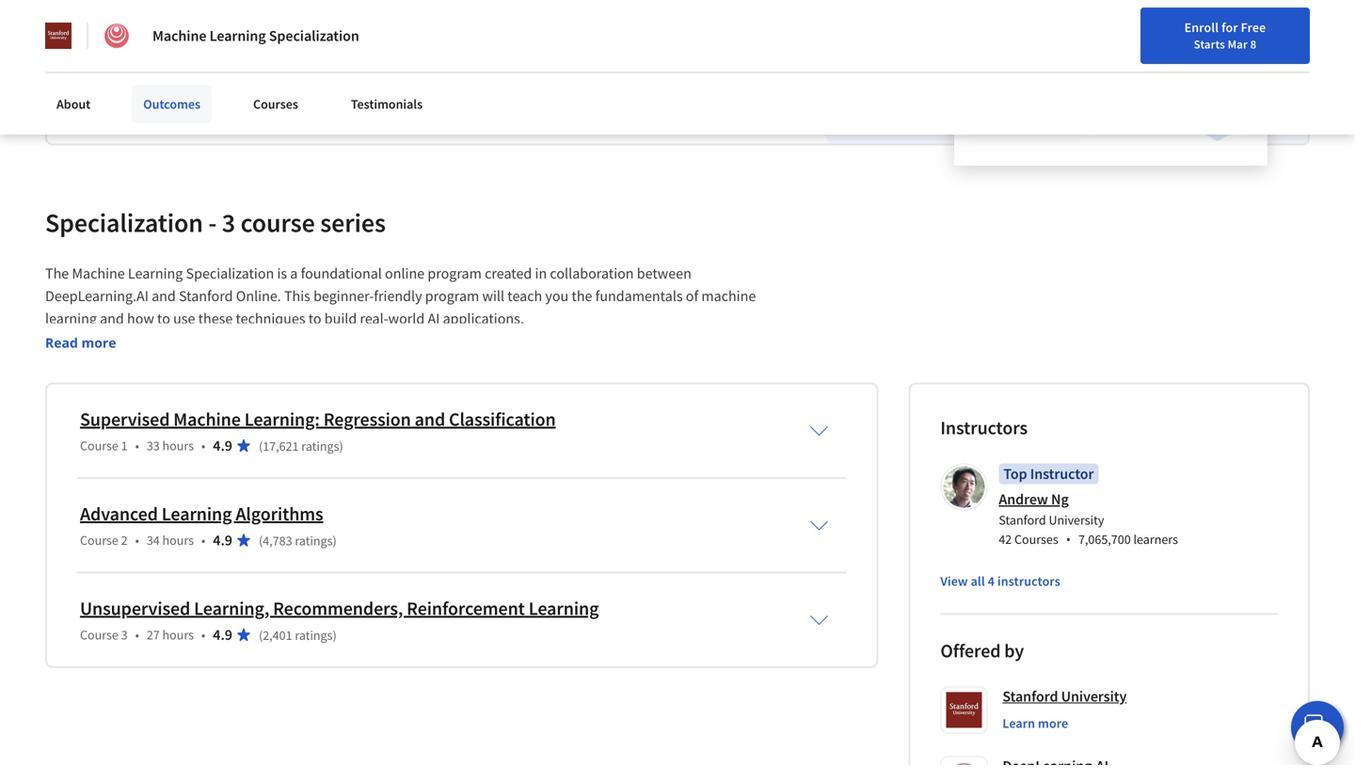 Task type: describe. For each thing, give the bounding box(es) containing it.
free
[[1241, 19, 1266, 36]]

stanford university link
[[1003, 687, 1127, 706]]

• right 33
[[201, 437, 205, 454]]

individuals
[[54, 9, 125, 28]]

stanford inside stanford university learn more
[[1003, 687, 1058, 706]]

courses inside "top instructor andrew ng stanford university 42 courses • 7,065,700 learners"
[[1015, 531, 1059, 548]]

andrew ng image
[[943, 466, 985, 508]]

stanford university image
[[45, 23, 72, 49]]

0 vertical spatial program
[[428, 264, 482, 283]]

machine for supervised
[[173, 407, 241, 431]]

build
[[325, 309, 357, 328]]

0 vertical spatial machine
[[152, 26, 207, 45]]

ng
[[1051, 490, 1069, 509]]

share
[[77, 89, 114, 108]]

online.
[[236, 287, 281, 305]]

on
[[128, 89, 145, 108]]

specialization inside the machine learning specialization is a foundational online program created in collaboration between deeplearning.ai and stanford online. this beginner-friendly program will teach you the fundamentals of machine learning and how to use these techniques to build real-world ai applications. read more
[[186, 264, 274, 283]]

this
[[284, 287, 310, 305]]

and down deeplearning.ai
[[100, 309, 124, 328]]

the machine learning specialization is a foundational online program created in collaboration between deeplearning.ai and stanford online. this beginner-friendly program will teach you the fundamentals of machine learning and how to use these techniques to build real-world ai applications. read more
[[45, 264, 759, 351]]

english button
[[1018, 38, 1131, 99]]

techniques
[[236, 309, 305, 328]]

by
[[1005, 639, 1024, 663]]

view
[[941, 573, 968, 590]]

• left 27
[[135, 626, 139, 643]]

course 3 • 27 hours •
[[80, 626, 205, 643]]

• down advanced learning algorithms link
[[201, 532, 205, 549]]

certificate
[[229, 16, 342, 49]]

machine
[[702, 287, 756, 305]]

0 vertical spatial courses
[[253, 96, 298, 112]]

4.9 for machine
[[213, 436, 232, 455]]

machine learning specialization
[[152, 26, 359, 45]]

-
[[208, 206, 217, 239]]

34
[[147, 532, 160, 549]]

learning
[[45, 309, 97, 328]]

andrew
[[999, 490, 1048, 509]]

performance
[[304, 89, 385, 108]]

a inside the machine learning specialization is a foundational online program created in collaboration between deeplearning.ai and stanford online. this beginner-friendly program will teach you the fundamentals of machine learning and how to use these techniques to build real-world ai applications. read more
[[290, 264, 298, 283]]

coursera career certificate image
[[954, 0, 1268, 165]]

advanced learning algorithms
[[80, 502, 323, 526]]

about link
[[45, 85, 102, 123]]

beginner-
[[313, 287, 374, 305]]

outcomes
[[143, 96, 200, 112]]

reinforcement
[[407, 597, 525, 620]]

learn more button
[[1003, 714, 1068, 733]]

this
[[105, 66, 128, 85]]

learn
[[1003, 715, 1035, 732]]

supervised machine learning: regression and classification
[[80, 407, 556, 431]]

top
[[1004, 464, 1027, 483]]

unsupervised learning, recommenders, reinforcement learning link
[[80, 597, 599, 620]]

read
[[45, 334, 78, 351]]

you
[[545, 287, 569, 305]]

media
[[187, 89, 227, 108]]

27
[[147, 626, 160, 643]]

• inside "top instructor andrew ng stanford university 42 courses • 7,065,700 learners"
[[1066, 530, 1071, 548]]

offered
[[941, 639, 1001, 663]]

of
[[686, 287, 699, 305]]

• right 2
[[135, 532, 139, 549]]

world
[[388, 309, 425, 328]]

2
[[121, 532, 128, 549]]

0 horizontal spatial a
[[134, 16, 148, 49]]

2 horizontal spatial to
[[308, 309, 321, 328]]

• down learning,
[[201, 626, 205, 643]]

earn a career certificate
[[77, 16, 342, 49]]

enroll
[[1185, 19, 1219, 36]]

teach
[[508, 287, 542, 305]]

view all 4 instructors
[[941, 573, 1061, 590]]

and inside add this credential to your linkedin profile, resume, or cv share it on social media and in your performance review
[[230, 89, 254, 108]]

regression
[[323, 407, 411, 431]]

42
[[999, 531, 1012, 548]]

specialization - 3 course series
[[45, 206, 386, 239]]

created
[[485, 264, 532, 283]]

( 4,783 ratings )
[[259, 532, 337, 549]]

deeplearning.ai
[[45, 287, 149, 305]]

1 vertical spatial program
[[425, 287, 479, 305]]

add
[[77, 66, 102, 85]]

17,621
[[263, 438, 299, 455]]

classification
[[449, 407, 556, 431]]

online
[[385, 264, 425, 283]]

about
[[56, 96, 91, 112]]

starts
[[1194, 37, 1225, 52]]

0 horizontal spatial to
[[157, 309, 170, 328]]

andrew ng link
[[999, 490, 1069, 509]]

course for supervised machine learning: regression and classification
[[80, 437, 118, 454]]

learners
[[1134, 531, 1178, 548]]

supervised
[[80, 407, 170, 431]]

chat with us image
[[1303, 712, 1333, 743]]

stanford inside the machine learning specialization is a foundational online program created in collaboration between deeplearning.ai and stanford online. this beginner-friendly program will teach you the fundamentals of machine learning and how to use these techniques to build real-world ai applications. read more
[[179, 287, 233, 305]]

4.9 for learning
[[213, 531, 232, 550]]

offered by
[[941, 639, 1024, 663]]

career
[[972, 59, 1009, 76]]

coursera image
[[23, 53, 142, 83]]



Task type: locate. For each thing, give the bounding box(es) containing it.
your up media
[[214, 66, 243, 85]]

course 2 • 34 hours •
[[80, 532, 205, 549]]

) for learning:
[[339, 438, 343, 455]]

1 4.9 from the top
[[213, 436, 232, 455]]

1 hours from the top
[[162, 437, 194, 454]]

more inside the machine learning specialization is a foundational online program created in collaboration between deeplearning.ai and stanford online. this beginner-friendly program will teach you the fundamentals of machine learning and how to use these techniques to build real-world ai applications. read more
[[81, 334, 116, 351]]

1 vertical spatial course
[[80, 532, 118, 549]]

2 vertical spatial ratings
[[295, 627, 333, 644]]

ratings down 'recommenders,'
[[295, 627, 333, 644]]

None search field
[[268, 49, 579, 87]]

and up "use"
[[152, 287, 176, 305]]

series
[[320, 206, 386, 239]]

your down linkedin
[[272, 89, 301, 108]]

hours for learning
[[162, 532, 194, 549]]

2 vertical spatial )
[[333, 627, 337, 644]]

1 vertical spatial 4.9
[[213, 531, 232, 550]]

( down learning:
[[259, 438, 263, 455]]

0 horizontal spatial 3
[[121, 626, 128, 643]]

and right the regression
[[415, 407, 445, 431]]

specialization up profile,
[[269, 26, 359, 45]]

hours
[[162, 437, 194, 454], [162, 532, 194, 549], [162, 626, 194, 643]]

credential
[[131, 66, 195, 85]]

university inside "top instructor andrew ng stanford university 42 courses • 7,065,700 learners"
[[1049, 511, 1104, 528]]

1 vertical spatial a
[[290, 264, 298, 283]]

deeplearning.ai image
[[104, 23, 130, 49]]

stanford up the learn more button on the right
[[1003, 687, 1058, 706]]

recommenders,
[[273, 597, 403, 620]]

• right 1
[[135, 437, 139, 454]]

0 horizontal spatial in
[[257, 89, 269, 108]]

english
[[1052, 59, 1098, 78]]

read more button
[[45, 333, 116, 352]]

stanford up these
[[179, 287, 233, 305]]

1 course from the top
[[80, 437, 118, 454]]

more down learning
[[81, 334, 116, 351]]

instructors
[[998, 573, 1061, 590]]

2 hours from the top
[[162, 532, 194, 549]]

learning,
[[194, 597, 269, 620]]

1 horizontal spatial to
[[198, 66, 211, 85]]

2 course from the top
[[80, 532, 118, 549]]

find
[[891, 59, 915, 76]]

) down supervised machine learning: regression and classification
[[339, 438, 343, 455]]

stanford
[[179, 287, 233, 305], [999, 511, 1046, 528], [1003, 687, 1058, 706]]

program
[[428, 264, 482, 283], [425, 287, 479, 305]]

view all 4 instructors button
[[941, 572, 1061, 591]]

3 down unsupervised
[[121, 626, 128, 643]]

0 horizontal spatial more
[[81, 334, 116, 351]]

stanford down andrew
[[999, 511, 1046, 528]]

cv
[[421, 66, 437, 85]]

earn
[[77, 16, 129, 49]]

) for algorithms
[[333, 532, 337, 549]]

mar
[[1228, 37, 1248, 52]]

( down algorithms
[[259, 532, 263, 549]]

career
[[153, 16, 224, 49]]

for
[[30, 9, 51, 28]]

1 horizontal spatial 3
[[222, 206, 235, 239]]

ratings for learning:
[[301, 438, 339, 455]]

0 vertical spatial course
[[80, 437, 118, 454]]

2 ( from the top
[[259, 532, 263, 549]]

for individuals
[[30, 9, 125, 28]]

7,065,700
[[1079, 531, 1131, 548]]

2 vertical spatial machine
[[173, 407, 241, 431]]

hours right 27
[[162, 626, 194, 643]]

enroll for free starts mar 8
[[1185, 19, 1266, 52]]

and right media
[[230, 89, 254, 108]]

to inside add this credential to your linkedin profile, resume, or cv share it on social media and in your performance review
[[198, 66, 211, 85]]

1 vertical spatial university
[[1061, 687, 1127, 706]]

fundamentals
[[595, 287, 683, 305]]

foundational
[[301, 264, 382, 283]]

1 vertical spatial stanford
[[999, 511, 1046, 528]]

course for unsupervised learning, recommenders, reinforcement learning
[[80, 626, 118, 643]]

show notifications image
[[1159, 61, 1181, 84]]

0 vertical spatial 3
[[222, 206, 235, 239]]

for
[[1222, 19, 1238, 36]]

0 vertical spatial (
[[259, 438, 263, 455]]

( 17,621 ratings )
[[259, 438, 343, 455]]

0 vertical spatial university
[[1049, 511, 1104, 528]]

0 vertical spatial stanford
[[179, 287, 233, 305]]

testimonials
[[351, 96, 423, 112]]

) right 4,783
[[333, 532, 337, 549]]

2 vertical spatial specialization
[[186, 264, 274, 283]]

1 vertical spatial in
[[535, 264, 547, 283]]

0 vertical spatial a
[[134, 16, 148, 49]]

) down 'recommenders,'
[[333, 627, 337, 644]]

stanford university learn more
[[1003, 687, 1127, 732]]

1 horizontal spatial your
[[272, 89, 301, 108]]

course down unsupervised
[[80, 626, 118, 643]]

( for algorithms
[[259, 532, 263, 549]]

the
[[45, 264, 69, 283]]

4.9 down learning,
[[213, 625, 232, 644]]

0 vertical spatial in
[[257, 89, 269, 108]]

in up you
[[535, 264, 547, 283]]

in inside the machine learning specialization is a foundational online program created in collaboration between deeplearning.ai and stanford online. this beginner-friendly program will teach you the fundamentals of machine learning and how to use these techniques to build real-world ai applications. read more
[[535, 264, 547, 283]]

learning:
[[244, 407, 320, 431]]

0 vertical spatial hours
[[162, 437, 194, 454]]

hours right 33
[[162, 437, 194, 454]]

1 vertical spatial machine
[[72, 264, 125, 283]]

( 2,401 ratings )
[[259, 627, 337, 644]]

specialization up online. on the left top of page
[[186, 264, 274, 283]]

1 ( from the top
[[259, 438, 263, 455]]

add this credential to your linkedin profile, resume, or cv share it on social media and in your performance review
[[77, 66, 437, 108]]

specialization
[[269, 26, 359, 45], [45, 206, 203, 239], [186, 264, 274, 283]]

2 vertical spatial course
[[80, 626, 118, 643]]

machine up deeplearning.ai
[[72, 264, 125, 283]]

3
[[222, 206, 235, 239], [121, 626, 128, 643]]

( down learning,
[[259, 627, 263, 644]]

33
[[147, 437, 160, 454]]

1 vertical spatial ratings
[[295, 532, 333, 549]]

0 vertical spatial )
[[339, 438, 343, 455]]

top instructor andrew ng stanford university 42 courses • 7,065,700 learners
[[999, 464, 1178, 548]]

applications.
[[443, 309, 524, 328]]

3 4.9 from the top
[[213, 625, 232, 644]]

1 horizontal spatial a
[[290, 264, 298, 283]]

course left 2
[[80, 532, 118, 549]]

1 horizontal spatial courses
[[1015, 531, 1059, 548]]

( for recommenders,
[[259, 627, 263, 644]]

your right find
[[917, 59, 942, 76]]

ratings
[[301, 438, 339, 455], [295, 532, 333, 549], [295, 627, 333, 644]]

0 horizontal spatial your
[[214, 66, 243, 85]]

in down linkedin
[[257, 89, 269, 108]]

specialization up deeplearning.ai
[[45, 206, 203, 239]]

machine up course 1 • 33 hours •
[[173, 407, 241, 431]]

and
[[230, 89, 254, 108], [152, 287, 176, 305], [100, 309, 124, 328], [415, 407, 445, 431]]

2 vertical spatial (
[[259, 627, 263, 644]]

3 hours from the top
[[162, 626, 194, 643]]

to up media
[[198, 66, 211, 85]]

8
[[1250, 37, 1257, 52]]

instructor
[[1030, 464, 1094, 483]]

1 horizontal spatial in
[[535, 264, 547, 283]]

university inside stanford university learn more
[[1061, 687, 1127, 706]]

3 ( from the top
[[259, 627, 263, 644]]

0 vertical spatial 4.9
[[213, 436, 232, 455]]

2 vertical spatial hours
[[162, 626, 194, 643]]

learning inside the machine learning specialization is a foundational online program created in collaboration between deeplearning.ai and stanford online. this beginner-friendly program will teach you the fundamentals of machine learning and how to use these techniques to build real-world ai applications. read more
[[128, 264, 183, 283]]

ratings for recommenders,
[[295, 627, 333, 644]]

1 vertical spatial more
[[1038, 715, 1068, 732]]

to
[[198, 66, 211, 85], [157, 309, 170, 328], [308, 309, 321, 328]]

3 course from the top
[[80, 626, 118, 643]]

4.9 left 17,621
[[213, 436, 232, 455]]

more down the stanford university link
[[1038, 715, 1068, 732]]

profile,
[[303, 66, 348, 85]]

0 horizontal spatial courses
[[253, 96, 298, 112]]

learning
[[209, 26, 266, 45], [128, 264, 183, 283], [162, 502, 232, 526], [529, 597, 599, 620]]

hours for machine
[[162, 437, 194, 454]]

machine up credential
[[152, 26, 207, 45]]

4.9 for learning,
[[213, 625, 232, 644]]

1 vertical spatial )
[[333, 532, 337, 549]]

these
[[198, 309, 233, 328]]

advanced learning algorithms link
[[80, 502, 323, 526]]

more
[[81, 334, 116, 351], [1038, 715, 1068, 732]]

in inside add this credential to your linkedin profile, resume, or cv share it on social media and in your performance review
[[257, 89, 269, 108]]

course
[[241, 206, 315, 239]]

1 horizontal spatial more
[[1038, 715, 1068, 732]]

0 vertical spatial specialization
[[269, 26, 359, 45]]

unsupervised
[[80, 597, 190, 620]]

a right is
[[290, 264, 298, 283]]

1 vertical spatial courses
[[1015, 531, 1059, 548]]

resume,
[[351, 66, 402, 85]]

course
[[80, 437, 118, 454], [80, 532, 118, 549], [80, 626, 118, 643]]

2 vertical spatial stanford
[[1003, 687, 1058, 706]]

the
[[572, 287, 592, 305]]

2 vertical spatial 4.9
[[213, 625, 232, 644]]

courses down linkedin
[[253, 96, 298, 112]]

1 vertical spatial (
[[259, 532, 263, 549]]

will
[[482, 287, 505, 305]]

machine inside the machine learning specialization is a foundational online program created in collaboration between deeplearning.ai and stanford online. this beginner-friendly program will teach you the fundamentals of machine learning and how to use these techniques to build real-world ai applications. read more
[[72, 264, 125, 283]]

courses link
[[242, 85, 310, 123]]

ratings right 4,783
[[295, 532, 333, 549]]

hours right 34
[[162, 532, 194, 549]]

4.9 down the advanced learning algorithms
[[213, 531, 232, 550]]

4
[[988, 573, 995, 590]]

find your new career
[[891, 59, 1009, 76]]

courses right 42
[[1015, 531, 1059, 548]]

real-
[[360, 309, 388, 328]]

0 vertical spatial ratings
[[301, 438, 339, 455]]

machine
[[152, 26, 207, 45], [72, 264, 125, 283], [173, 407, 241, 431]]

ratings down supervised machine learning: regression and classification link
[[301, 438, 339, 455]]

2,401
[[263, 627, 292, 644]]

stanford inside "top instructor andrew ng stanford university 42 courses • 7,065,700 learners"
[[999, 511, 1046, 528]]

outcomes link
[[132, 85, 212, 123]]

course left 1
[[80, 437, 118, 454]]

( for learning:
[[259, 438, 263, 455]]

4,783
[[263, 532, 292, 549]]

0 vertical spatial more
[[81, 334, 116, 351]]

) for recommenders,
[[333, 627, 337, 644]]

more inside stanford university learn more
[[1038, 715, 1068, 732]]

ai
[[428, 309, 440, 328]]

instructors
[[941, 416, 1028, 439]]

2 horizontal spatial your
[[917, 59, 942, 76]]

university down "ng"
[[1049, 511, 1104, 528]]

course 1 • 33 hours •
[[80, 437, 205, 454]]

your
[[917, 59, 942, 76], [214, 66, 243, 85], [272, 89, 301, 108]]

1 vertical spatial hours
[[162, 532, 194, 549]]

machine for the
[[72, 264, 125, 283]]

new
[[945, 59, 970, 76]]

or
[[405, 66, 418, 85]]

course for advanced learning algorithms
[[80, 532, 118, 549]]

to left "use"
[[157, 309, 170, 328]]

all
[[971, 573, 985, 590]]

university up the learn more button on the right
[[1061, 687, 1127, 706]]

testimonials link
[[340, 85, 434, 123]]

• left 7,065,700
[[1066, 530, 1071, 548]]

find your new career link
[[881, 56, 1018, 80]]

1 vertical spatial specialization
[[45, 206, 203, 239]]

how
[[127, 309, 154, 328]]

hours for learning,
[[162, 626, 194, 643]]

2 4.9 from the top
[[213, 531, 232, 550]]

a right deeplearning.ai image
[[134, 16, 148, 49]]

3 right -
[[222, 206, 235, 239]]

ratings for algorithms
[[295, 532, 333, 549]]

to left build
[[308, 309, 321, 328]]

1 vertical spatial 3
[[121, 626, 128, 643]]



Task type: vqa. For each thing, say whether or not it's contained in the screenshot.


